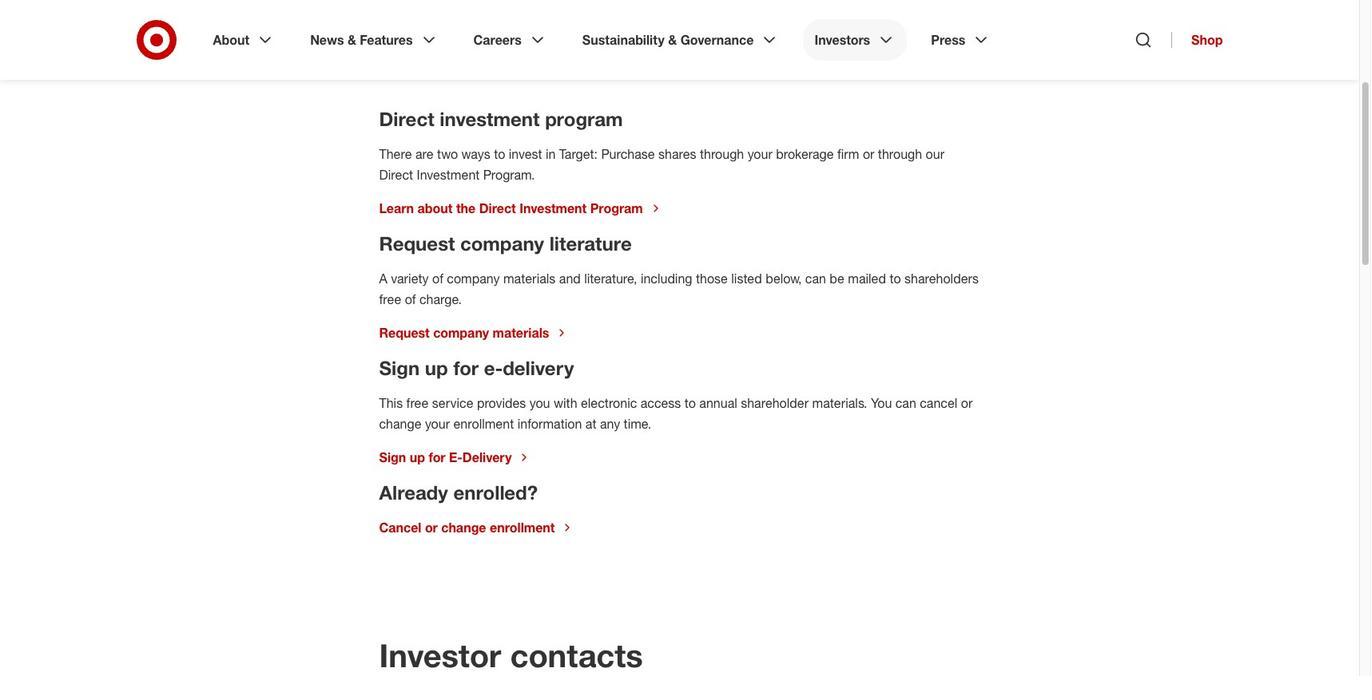 Task type: vqa. For each thing, say whether or not it's contained in the screenshot.
free inside This free service provides you with electronic access to annual shareholder materials. You can cancel or change your enrollment information at any time.
yes



Task type: describe. For each thing, give the bounding box(es) containing it.
press link
[[920, 19, 1003, 61]]

the
[[456, 201, 476, 217]]

news & features
[[310, 32, 413, 48]]

with
[[554, 396, 578, 412]]

contacts
[[510, 637, 643, 675]]

purchase
[[601, 146, 655, 162]]

there are two ways to invest in target: purchase shares through your brokerage firm or through our direct investment program.
[[379, 146, 945, 183]]

two
[[437, 146, 458, 162]]

and
[[559, 271, 581, 287]]

those
[[696, 271, 728, 287]]

this free service provides you with electronic access to annual shareholder materials. you can cancel or change your enrollment information at any time.
[[379, 396, 973, 432]]

are
[[416, 146, 434, 162]]

& for sustainability
[[668, 32, 677, 48]]

about
[[418, 201, 453, 217]]

firm
[[838, 146, 860, 162]]

invest
[[509, 146, 542, 162]]

1 vertical spatial materials
[[493, 325, 549, 341]]

about link
[[202, 19, 286, 61]]

including
[[641, 271, 693, 287]]

program.
[[483, 167, 535, 183]]

request for request company literature
[[379, 232, 455, 256]]

any
[[600, 416, 620, 432]]

our
[[926, 146, 945, 162]]

listed
[[732, 271, 762, 287]]

company for materials
[[433, 325, 489, 341]]

up for e-
[[425, 356, 448, 380]]

delivery
[[503, 356, 574, 380]]

be
[[830, 271, 845, 287]]

learn about the direct investment program link
[[379, 201, 662, 217]]

2 vertical spatial or
[[425, 520, 438, 536]]

investors link
[[804, 19, 907, 61]]

literature,
[[584, 271, 637, 287]]

governance
[[681, 32, 754, 48]]

information
[[518, 416, 582, 432]]

0 vertical spatial of
[[432, 271, 444, 287]]

enrollment inside this free service provides you with electronic access to annual shareholder materials. you can cancel or change your enrollment information at any time.
[[454, 416, 514, 432]]

provides
[[477, 396, 526, 412]]

about
[[213, 32, 249, 48]]

sign up for e-delivery link
[[379, 450, 531, 466]]

features
[[360, 32, 413, 48]]

2 through from the left
[[878, 146, 923, 162]]

access
[[641, 396, 681, 412]]

materials.
[[812, 396, 868, 412]]

& for news
[[348, 32, 356, 48]]

sustainability & governance
[[583, 32, 754, 48]]

1 through from the left
[[700, 146, 744, 162]]

in
[[546, 146, 556, 162]]

ways
[[462, 146, 491, 162]]

direct inside there are two ways to invest in target: purchase shares through your brokerage firm or through our direct investment program.
[[379, 167, 413, 183]]

to inside a variety of company materials and literature, including those listed below, can be mailed to shareholders free of charge.
[[890, 271, 901, 287]]

can inside this free service provides you with electronic access to annual shareholder materials. you can cancel or change your enrollment information at any time.
[[896, 396, 917, 412]]

sustainability & governance link
[[571, 19, 791, 61]]

careers
[[474, 32, 522, 48]]

this
[[379, 396, 403, 412]]

investor contacts
[[379, 637, 643, 675]]

shop
[[1192, 32, 1223, 48]]

for for e-
[[454, 356, 479, 380]]

there
[[379, 146, 412, 162]]

investment
[[440, 107, 540, 131]]

already enrolled?
[[379, 481, 538, 505]]

below,
[[766, 271, 802, 287]]

shares
[[659, 146, 697, 162]]

cancel
[[379, 520, 422, 536]]

brokerage
[[776, 146, 834, 162]]

cancel or change enrollment link
[[379, 520, 574, 536]]

e-
[[484, 356, 503, 380]]

or inside there are two ways to invest in target: purchase shares through your brokerage firm or through our direct investment program.
[[863, 146, 875, 162]]

time.
[[624, 416, 652, 432]]

can inside a variety of company materials and literature, including those listed below, can be mailed to shareholders free of charge.
[[806, 271, 826, 287]]

to inside there are two ways to invest in target: purchase shares through your brokerage firm or through our direct investment program.
[[494, 146, 505, 162]]

literature
[[550, 232, 632, 256]]

direct investment program
[[379, 107, 623, 131]]

1 vertical spatial enrollment
[[490, 520, 555, 536]]

news
[[310, 32, 344, 48]]

change inside this free service provides you with electronic access to annual shareholder materials. you can cancel or change your enrollment information at any time.
[[379, 416, 422, 432]]

1 vertical spatial of
[[405, 292, 416, 308]]

company for literature
[[460, 232, 544, 256]]

up for e-
[[410, 450, 425, 466]]

learn
[[379, 201, 414, 217]]

cancel
[[920, 396, 958, 412]]



Task type: locate. For each thing, give the bounding box(es) containing it.
2 request from the top
[[379, 325, 430, 341]]

materials up delivery
[[493, 325, 549, 341]]

1 sign from the top
[[379, 356, 420, 380]]

at
[[586, 416, 597, 432]]

1 vertical spatial your
[[425, 416, 450, 432]]

delivery
[[463, 450, 512, 466]]

0 horizontal spatial or
[[425, 520, 438, 536]]

or
[[863, 146, 875, 162], [961, 396, 973, 412], [425, 520, 438, 536]]

free down the a
[[379, 292, 401, 308]]

&
[[348, 32, 356, 48], [668, 32, 677, 48]]

1 horizontal spatial free
[[407, 396, 429, 412]]

press
[[931, 32, 966, 48]]

your left brokerage
[[748, 146, 773, 162]]

up up service
[[425, 356, 448, 380]]

0 vertical spatial company
[[460, 232, 544, 256]]

service
[[432, 396, 474, 412]]

your inside there are two ways to invest in target: purchase shares through your brokerage firm or through our direct investment program.
[[748, 146, 773, 162]]

through right shares at the top
[[700, 146, 744, 162]]

2 vertical spatial company
[[433, 325, 489, 341]]

1 vertical spatial free
[[407, 396, 429, 412]]

request
[[379, 232, 455, 256], [379, 325, 430, 341]]

0 vertical spatial change
[[379, 416, 422, 432]]

request company literature
[[379, 232, 632, 256]]

already
[[379, 481, 448, 505]]

or right the cancel
[[425, 520, 438, 536]]

direct up there
[[379, 107, 435, 131]]

shareholder
[[741, 396, 809, 412]]

0 vertical spatial for
[[454, 356, 479, 380]]

sign up for e-delivery
[[379, 450, 512, 466]]

to up program.
[[494, 146, 505, 162]]

up
[[425, 356, 448, 380], [410, 450, 425, 466]]

0 horizontal spatial &
[[348, 32, 356, 48]]

sign up for e-delivery
[[379, 356, 574, 380]]

can left be
[[806, 271, 826, 287]]

your inside this free service provides you with electronic access to annual shareholder materials. you can cancel or change your enrollment information at any time.
[[425, 416, 450, 432]]

& right news
[[348, 32, 356, 48]]

company
[[460, 232, 544, 256], [447, 271, 500, 287], [433, 325, 489, 341]]

e-
[[449, 450, 463, 466]]

0 horizontal spatial your
[[425, 416, 450, 432]]

free inside this free service provides you with electronic access to annual shareholder materials. you can cancel or change your enrollment information at any time.
[[407, 396, 429, 412]]

0 vertical spatial sign
[[379, 356, 420, 380]]

to right mailed
[[890, 271, 901, 287]]

0 vertical spatial to
[[494, 146, 505, 162]]

program
[[590, 201, 643, 217]]

direct
[[379, 107, 435, 131], [379, 167, 413, 183], [479, 201, 516, 217]]

1 horizontal spatial of
[[432, 271, 444, 287]]

0 vertical spatial can
[[806, 271, 826, 287]]

or right cancel
[[961, 396, 973, 412]]

0 horizontal spatial through
[[700, 146, 744, 162]]

careers link
[[462, 19, 559, 61]]

direct down there
[[379, 167, 413, 183]]

sign for sign up for e-delivery
[[379, 450, 406, 466]]

1 vertical spatial request
[[379, 325, 430, 341]]

1 vertical spatial direct
[[379, 167, 413, 183]]

sign up this
[[379, 356, 420, 380]]

1 horizontal spatial change
[[441, 520, 486, 536]]

investor
[[379, 637, 501, 675]]

1 vertical spatial can
[[896, 396, 917, 412]]

materials left the and
[[504, 271, 556, 287]]

0 horizontal spatial investment
[[417, 167, 480, 183]]

annual
[[700, 396, 738, 412]]

materials
[[504, 271, 556, 287], [493, 325, 549, 341]]

enrollment down enrolled?
[[490, 520, 555, 536]]

enrollment
[[454, 416, 514, 432], [490, 520, 555, 536]]

1 vertical spatial investment
[[520, 201, 587, 217]]

variety
[[391, 271, 429, 287]]

request for request company materials
[[379, 325, 430, 341]]

change down "already enrolled?"
[[441, 520, 486, 536]]

you
[[871, 396, 892, 412]]

2 horizontal spatial to
[[890, 271, 901, 287]]

investment inside there are two ways to invest in target: purchase shares through your brokerage firm or through our direct investment program.
[[417, 167, 480, 183]]

2 horizontal spatial or
[[961, 396, 973, 412]]

change
[[379, 416, 422, 432], [441, 520, 486, 536]]

0 vertical spatial request
[[379, 232, 455, 256]]

0 vertical spatial direct
[[379, 107, 435, 131]]

of
[[432, 271, 444, 287], [405, 292, 416, 308]]

mailed
[[848, 271, 886, 287]]

0 horizontal spatial free
[[379, 292, 401, 308]]

request company materials
[[379, 325, 549, 341]]

change down this
[[379, 416, 422, 432]]

investors
[[815, 32, 871, 48]]

to left annual
[[685, 396, 696, 412]]

of up charge.
[[432, 271, 444, 287]]

up up already
[[410, 450, 425, 466]]

direct right the
[[479, 201, 516, 217]]

1 horizontal spatial or
[[863, 146, 875, 162]]

2 vertical spatial to
[[685, 396, 696, 412]]

1 vertical spatial to
[[890, 271, 901, 287]]

sign up already
[[379, 450, 406, 466]]

0 vertical spatial up
[[425, 356, 448, 380]]

free right this
[[407, 396, 429, 412]]

1 horizontal spatial for
[[454, 356, 479, 380]]

1 horizontal spatial to
[[685, 396, 696, 412]]

1 vertical spatial or
[[961, 396, 973, 412]]

for for e-
[[429, 450, 446, 466]]

1 vertical spatial company
[[447, 271, 500, 287]]

1 horizontal spatial through
[[878, 146, 923, 162]]

of down variety
[[405, 292, 416, 308]]

company inside a variety of company materials and literature, including those listed below, can be mailed to shareholders free of charge.
[[447, 271, 500, 287]]

0 vertical spatial your
[[748, 146, 773, 162]]

0 horizontal spatial for
[[429, 450, 446, 466]]

for left the e-
[[429, 450, 446, 466]]

free inside a variety of company materials and literature, including those listed below, can be mailed to shareholders free of charge.
[[379, 292, 401, 308]]

investment up literature
[[520, 201, 587, 217]]

enrolled?
[[453, 481, 538, 505]]

program
[[545, 107, 623, 131]]

0 vertical spatial or
[[863, 146, 875, 162]]

cancel or change enrollment
[[379, 520, 555, 536]]

investment down the two
[[417, 167, 480, 183]]

target:
[[559, 146, 598, 162]]

0 horizontal spatial can
[[806, 271, 826, 287]]

or right the "firm"
[[863, 146, 875, 162]]

1 horizontal spatial investment
[[520, 201, 587, 217]]

0 horizontal spatial of
[[405, 292, 416, 308]]

free
[[379, 292, 401, 308], [407, 396, 429, 412]]

1 horizontal spatial can
[[896, 396, 917, 412]]

or inside this free service provides you with electronic access to annual shareholder materials. you can cancel or change your enrollment information at any time.
[[961, 396, 973, 412]]

enrollment down provides
[[454, 416, 514, 432]]

your
[[748, 146, 773, 162], [425, 416, 450, 432]]

through left our
[[878, 146, 923, 162]]

0 horizontal spatial to
[[494, 146, 505, 162]]

request up variety
[[379, 232, 455, 256]]

a variety of company materials and literature, including those listed below, can be mailed to shareholders free of charge.
[[379, 271, 979, 308]]

0 vertical spatial enrollment
[[454, 416, 514, 432]]

request down charge.
[[379, 325, 430, 341]]

2 sign from the top
[[379, 450, 406, 466]]

request company materials link
[[379, 325, 569, 341]]

to inside this free service provides you with electronic access to annual shareholder materials. you can cancel or change your enrollment information at any time.
[[685, 396, 696, 412]]

1 vertical spatial for
[[429, 450, 446, 466]]

materials inside a variety of company materials and literature, including those listed below, can be mailed to shareholders free of charge.
[[504, 271, 556, 287]]

& left governance at top
[[668, 32, 677, 48]]

1 & from the left
[[348, 32, 356, 48]]

investment
[[417, 167, 480, 183], [520, 201, 587, 217]]

a
[[379, 271, 388, 287]]

2 & from the left
[[668, 32, 677, 48]]

2 vertical spatial direct
[[479, 201, 516, 217]]

company up charge.
[[447, 271, 500, 287]]

sign for sign up for e-delivery
[[379, 356, 420, 380]]

1 horizontal spatial &
[[668, 32, 677, 48]]

0 horizontal spatial change
[[379, 416, 422, 432]]

for
[[454, 356, 479, 380], [429, 450, 446, 466]]

1 request from the top
[[379, 232, 455, 256]]

0 vertical spatial materials
[[504, 271, 556, 287]]

1 vertical spatial sign
[[379, 450, 406, 466]]

to
[[494, 146, 505, 162], [890, 271, 901, 287], [685, 396, 696, 412]]

can right you
[[896, 396, 917, 412]]

can
[[806, 271, 826, 287], [896, 396, 917, 412]]

1 horizontal spatial your
[[748, 146, 773, 162]]

charge.
[[420, 292, 462, 308]]

you
[[530, 396, 550, 412]]

learn about the direct investment program
[[379, 201, 643, 217]]

sustainability
[[583, 32, 665, 48]]

news & features link
[[299, 19, 450, 61]]

shareholders
[[905, 271, 979, 287]]

1 vertical spatial up
[[410, 450, 425, 466]]

0 vertical spatial free
[[379, 292, 401, 308]]

for left e-
[[454, 356, 479, 380]]

company up sign up for e-delivery
[[433, 325, 489, 341]]

your down service
[[425, 416, 450, 432]]

sign
[[379, 356, 420, 380], [379, 450, 406, 466]]

shop link
[[1172, 32, 1223, 48]]

1 vertical spatial change
[[441, 520, 486, 536]]

electronic
[[581, 396, 637, 412]]

company down learn about the direct investment program
[[460, 232, 544, 256]]

0 vertical spatial investment
[[417, 167, 480, 183]]



